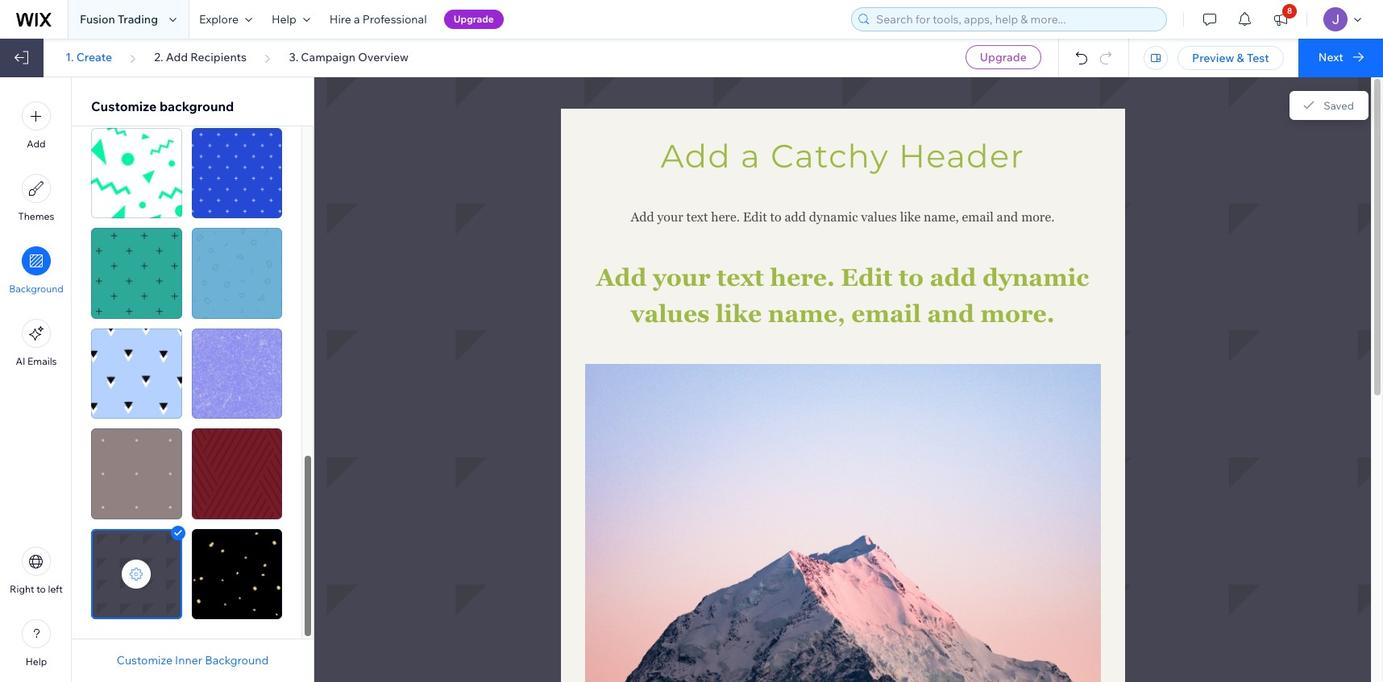 Task type: locate. For each thing, give the bounding box(es) containing it.
your inside add your text here. edit to add dynamic values like name, email and more.
[[653, 264, 711, 292]]

1 horizontal spatial name,
[[924, 210, 959, 225]]

emails
[[27, 356, 57, 368]]

recipients
[[191, 50, 247, 64]]

0 horizontal spatial here.
[[711, 210, 740, 225]]

ai emails
[[16, 356, 57, 368]]

0 horizontal spatial text
[[687, 210, 708, 225]]

right to left button
[[10, 547, 63, 596]]

1 horizontal spatial upgrade button
[[966, 45, 1041, 69]]

preview & test button
[[1178, 46, 1284, 70]]

help button up "3."
[[262, 0, 320, 39]]

a left 'catchy'
[[741, 136, 761, 176]]

1 vertical spatial add your text here. edit to add dynamic values like name, email and more.
[[596, 264, 1096, 328]]

2. add recipients
[[154, 50, 247, 64]]

0 vertical spatial more.
[[1022, 210, 1055, 225]]

help down right to left
[[26, 656, 47, 668]]

0 vertical spatial to
[[770, 210, 782, 225]]

text
[[687, 210, 708, 225], [717, 264, 764, 292]]

0 horizontal spatial dynamic
[[809, 210, 858, 225]]

1 vertical spatial values
[[631, 300, 710, 328]]

0 horizontal spatial like
[[716, 300, 762, 328]]

0 vertical spatial here.
[[711, 210, 740, 225]]

0 vertical spatial edit
[[743, 210, 767, 225]]

next
[[1319, 50, 1344, 64]]

overview
[[358, 50, 409, 64]]

1 horizontal spatial edit
[[841, 264, 893, 292]]

1 vertical spatial help button
[[22, 620, 51, 668]]

0 horizontal spatial add
[[785, 210, 806, 225]]

help
[[272, 12, 297, 27], [26, 656, 47, 668]]

1 horizontal spatial like
[[900, 210, 921, 225]]

upgrade button down search for tools, apps, help & more... field
[[966, 45, 1041, 69]]

help up "3."
[[272, 12, 297, 27]]

1 vertical spatial upgrade
[[980, 50, 1027, 64]]

Search for tools, apps, help & more... field
[[872, 8, 1162, 31]]

add inside button
[[27, 138, 46, 150]]

1 vertical spatial more.
[[981, 300, 1055, 328]]

8 button
[[1263, 0, 1299, 39]]

upgrade right 'professional'
[[454, 13, 494, 25]]

0 horizontal spatial values
[[631, 300, 710, 328]]

values
[[861, 210, 897, 225], [631, 300, 710, 328]]

upgrade button
[[444, 10, 504, 29], [966, 45, 1041, 69]]

test
[[1247, 51, 1270, 65]]

3.
[[289, 50, 298, 64]]

your
[[657, 210, 683, 225], [653, 264, 711, 292]]

upgrade
[[454, 13, 494, 25], [980, 50, 1027, 64]]

0 vertical spatial add your text here. edit to add dynamic values like name, email and more.
[[631, 210, 1055, 225]]

&
[[1237, 51, 1245, 65]]

0 horizontal spatial and
[[927, 300, 975, 328]]

edit
[[743, 210, 767, 225], [841, 264, 893, 292]]

add your text here. edit to add dynamic values like name, email and more.
[[631, 210, 1055, 225], [596, 264, 1096, 328]]

1 horizontal spatial values
[[861, 210, 897, 225]]

0 horizontal spatial edit
[[743, 210, 767, 225]]

1 horizontal spatial dynamic
[[983, 264, 1089, 292]]

0 vertical spatial upgrade
[[454, 13, 494, 25]]

themes
[[18, 210, 54, 223]]

customize inner background button
[[117, 654, 269, 668]]

1 horizontal spatial help
[[272, 12, 297, 27]]

hire a professional link
[[320, 0, 437, 39]]

1 vertical spatial upgrade button
[[966, 45, 1041, 69]]

1 vertical spatial a
[[741, 136, 761, 176]]

1 vertical spatial and
[[927, 300, 975, 328]]

1 vertical spatial your
[[653, 264, 711, 292]]

more.
[[1022, 210, 1055, 225], [981, 300, 1055, 328]]

email
[[962, 210, 994, 225], [852, 300, 921, 328]]

1 horizontal spatial upgrade
[[980, 50, 1027, 64]]

1 vertical spatial dynamic
[[983, 264, 1089, 292]]

1 horizontal spatial text
[[717, 264, 764, 292]]

catchy
[[771, 136, 889, 176]]

0 vertical spatial background
[[9, 283, 64, 295]]

0 horizontal spatial to
[[36, 584, 46, 596]]

0 horizontal spatial background
[[9, 283, 64, 295]]

help button down right to left
[[22, 620, 51, 668]]

0 vertical spatial help button
[[262, 0, 320, 39]]

1 horizontal spatial a
[[741, 136, 761, 176]]

0 vertical spatial customize
[[91, 98, 157, 114]]

0 vertical spatial a
[[354, 12, 360, 27]]

email inside add your text here. edit to add dynamic values like name, email and more.
[[852, 300, 921, 328]]

1 horizontal spatial and
[[997, 210, 1018, 225]]

0 vertical spatial upgrade button
[[444, 10, 504, 29]]

hire a professional
[[330, 12, 427, 27]]

help button
[[262, 0, 320, 39], [22, 620, 51, 668]]

background up ai emails button
[[9, 283, 64, 295]]

1 vertical spatial like
[[716, 300, 762, 328]]

add
[[785, 210, 806, 225], [930, 264, 977, 292]]

0 horizontal spatial a
[[354, 12, 360, 27]]

3. campaign overview
[[289, 50, 409, 64]]

2 horizontal spatial to
[[899, 264, 924, 292]]

upgrade for the bottom upgrade "button"
[[980, 50, 1027, 64]]

add inside add your text here. edit to add dynamic values like name, email and more.
[[596, 264, 647, 292]]

next button
[[1299, 39, 1383, 77]]

customize
[[91, 98, 157, 114], [117, 654, 172, 668]]

background
[[9, 283, 64, 295], [205, 654, 269, 668]]

1 horizontal spatial here.
[[770, 264, 835, 292]]

1 vertical spatial email
[[852, 300, 921, 328]]

1 vertical spatial name,
[[768, 300, 846, 328]]

customize down create
[[91, 98, 157, 114]]

a
[[354, 12, 360, 27], [741, 136, 761, 176]]

a inside hire a professional link
[[354, 12, 360, 27]]

0 horizontal spatial help
[[26, 656, 47, 668]]

customize for customize inner background
[[117, 654, 172, 668]]

a right the "hire"
[[354, 12, 360, 27]]

here.
[[711, 210, 740, 225], [770, 264, 835, 292]]

background right "inner"
[[205, 654, 269, 668]]

like
[[900, 210, 921, 225], [716, 300, 762, 328]]

customize left "inner"
[[117, 654, 172, 668]]

2 vertical spatial to
[[36, 584, 46, 596]]

0 horizontal spatial email
[[852, 300, 921, 328]]

0 vertical spatial add
[[785, 210, 806, 225]]

0 horizontal spatial upgrade
[[454, 13, 494, 25]]

to
[[770, 210, 782, 225], [899, 264, 924, 292], [36, 584, 46, 596]]

1 vertical spatial add
[[930, 264, 977, 292]]

1 horizontal spatial email
[[962, 210, 994, 225]]

add button
[[22, 102, 51, 150]]

0 vertical spatial help
[[272, 12, 297, 27]]

upgrade down search for tools, apps, help & more... field
[[980, 50, 1027, 64]]

name,
[[924, 210, 959, 225], [768, 300, 846, 328]]

and
[[997, 210, 1018, 225], [927, 300, 975, 328]]

add
[[166, 50, 188, 64], [661, 136, 731, 176], [27, 138, 46, 150], [631, 210, 654, 225], [596, 264, 647, 292]]

a for catchy
[[741, 136, 761, 176]]

1 horizontal spatial add
[[930, 264, 977, 292]]

1 vertical spatial customize
[[117, 654, 172, 668]]

0 vertical spatial text
[[687, 210, 708, 225]]

add inside add your text here. edit to add dynamic values like name, email and more.
[[930, 264, 977, 292]]

1 vertical spatial edit
[[841, 264, 893, 292]]

dynamic
[[809, 210, 858, 225], [983, 264, 1089, 292]]

1 horizontal spatial help button
[[262, 0, 320, 39]]

1 vertical spatial to
[[899, 264, 924, 292]]

1 vertical spatial background
[[205, 654, 269, 668]]

upgrade button right 'professional'
[[444, 10, 504, 29]]

1 vertical spatial here.
[[770, 264, 835, 292]]

customize background
[[91, 98, 234, 114]]

1. create
[[65, 50, 112, 64]]

values inside add your text here. edit to add dynamic values like name, email and more.
[[631, 300, 710, 328]]



Task type: vqa. For each thing, say whether or not it's contained in the screenshot.
Sidebar Element
no



Task type: describe. For each thing, give the bounding box(es) containing it.
right to left
[[10, 584, 63, 596]]

customize for customize background
[[91, 98, 157, 114]]

0 vertical spatial your
[[657, 210, 683, 225]]

to inside add your text here. edit to add dynamic values like name, email and more.
[[899, 264, 924, 292]]

0 vertical spatial dynamic
[[809, 210, 858, 225]]

themes button
[[18, 174, 54, 223]]

8
[[1288, 6, 1293, 16]]

add a catchy header
[[661, 136, 1025, 176]]

1.
[[65, 50, 74, 64]]

create
[[76, 50, 112, 64]]

upgrade for the left upgrade "button"
[[454, 13, 494, 25]]

background button
[[9, 247, 64, 295]]

professional
[[363, 12, 427, 27]]

1 horizontal spatial background
[[205, 654, 269, 668]]

campaign
[[301, 50, 356, 64]]

saved
[[1324, 99, 1354, 112]]

customize inner background
[[117, 654, 269, 668]]

trading
[[118, 12, 158, 27]]

preview
[[1192, 51, 1235, 65]]

a for professional
[[354, 12, 360, 27]]

like inside add your text here. edit to add dynamic values like name, email and more.
[[716, 300, 762, 328]]

preview & test
[[1192, 51, 1270, 65]]

3. campaign overview link
[[289, 50, 409, 64]]

hire
[[330, 12, 351, 27]]

edit inside add your text here. edit to add dynamic values like name, email and more.
[[841, 264, 893, 292]]

to inside button
[[36, 584, 46, 596]]

inner
[[175, 654, 202, 668]]

dynamic inside add your text here. edit to add dynamic values like name, email and more.
[[983, 264, 1089, 292]]

0 horizontal spatial upgrade button
[[444, 10, 504, 29]]

0 vertical spatial email
[[962, 210, 994, 225]]

here. inside add your text here. edit to add dynamic values like name, email and more.
[[770, 264, 835, 292]]

header
[[899, 136, 1025, 176]]

0 vertical spatial like
[[900, 210, 921, 225]]

2.
[[154, 50, 163, 64]]

0 vertical spatial and
[[997, 210, 1018, 225]]

fusion trading
[[80, 12, 158, 27]]

explore
[[199, 12, 239, 27]]

fusion
[[80, 12, 115, 27]]

and inside add your text here. edit to add dynamic values like name, email and more.
[[927, 300, 975, 328]]

0 horizontal spatial name,
[[768, 300, 846, 328]]

right
[[10, 584, 34, 596]]

ai emails button
[[16, 319, 57, 368]]

0 vertical spatial name,
[[924, 210, 959, 225]]

left
[[48, 584, 63, 596]]

background
[[160, 98, 234, 114]]

1 vertical spatial text
[[717, 264, 764, 292]]

ai
[[16, 356, 25, 368]]

1. create link
[[65, 50, 112, 64]]

1 vertical spatial help
[[26, 656, 47, 668]]

2. add recipients link
[[154, 50, 247, 64]]

0 vertical spatial values
[[861, 210, 897, 225]]

1 horizontal spatial to
[[770, 210, 782, 225]]

0 horizontal spatial help button
[[22, 620, 51, 668]]



